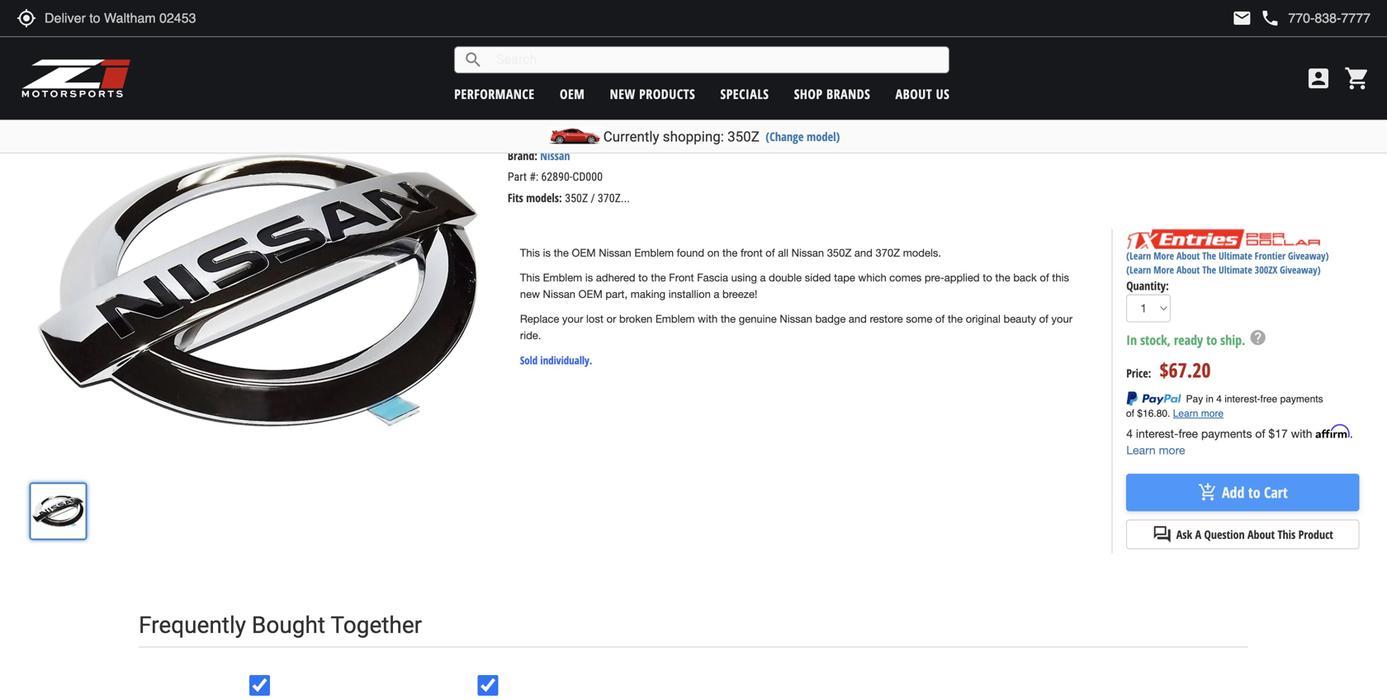 Task type: locate. For each thing, give the bounding box(es) containing it.
to left ship. on the top right of the page
[[1206, 331, 1217, 349]]

new inside this emblem is adhered to the front fascia using a double sided tape which comes pre-applied to the back of this new nissan oem part, making installion a breeze!
[[520, 288, 540, 300]]

this is the oem nissan emblem found on the front of all nissan 350z and 370z models.
[[520, 246, 941, 259]]

350z
[[14, 65, 35, 81], [552, 93, 591, 123], [727, 128, 759, 145], [565, 192, 588, 205], [827, 246, 851, 259]]

2 more from the top
[[1153, 263, 1174, 277]]

emblem
[[784, 93, 852, 123], [634, 246, 674, 259], [543, 271, 582, 284], [655, 312, 695, 325]]

oem 350z / 370z "nissan" front emblem star star star_half 4.6/5 - (7 reviews) brand: nissan part #: 62890-cd000 fits models: 350z / 370z...
[[508, 93, 852, 206]]

1 the from the top
[[1202, 249, 1216, 263]]

a down fascia
[[714, 288, 719, 300]]

phone link
[[1260, 8, 1371, 28]]

specials
[[720, 85, 769, 103]]

0 horizontal spatial a
[[714, 288, 719, 300]]

question
[[1204, 527, 1245, 542]]

bought
[[252, 612, 325, 639]]

sold
[[520, 353, 538, 368]]

the up the (learn more about the ultimate 300zx giveaway) link
[[1202, 249, 1216, 263]]

oem link
[[560, 85, 585, 103]]

.
[[1350, 427, 1353, 440]]

this for this emblem is adhered to the front fascia using a double sided tape which comes pre-applied to the back of this new nissan oem part, making installion a breeze!
[[520, 271, 540, 284]]

restore
[[870, 312, 903, 325]]

the
[[554, 246, 569, 259], [722, 246, 738, 259], [651, 271, 666, 284], [995, 271, 1010, 284], [721, 312, 736, 325], [948, 312, 963, 325]]

1 star from the left
[[541, 127, 557, 143]]

shop
[[794, 85, 823, 103]]

370z up currently
[[610, 93, 649, 123]]

1 vertical spatial ultimate
[[1219, 263, 1252, 277]]

350z up 'tape'
[[827, 246, 851, 259]]

in
[[1126, 331, 1137, 349]]

2 ultimate from the top
[[1219, 263, 1252, 277]]

and
[[854, 246, 873, 259], [849, 312, 867, 325]]

question_answer
[[1152, 525, 1172, 544]]

double
[[769, 271, 802, 284]]

your
[[562, 312, 583, 325], [1051, 312, 1073, 325]]

this
[[1052, 271, 1069, 284]]

which
[[858, 271, 886, 284]]

new up 4.6/5 -
[[610, 85, 635, 103]]

the down (learn more about the ultimate frontier giveaway) link
[[1202, 263, 1216, 277]]

0 horizontal spatial is
[[543, 246, 551, 259]]

oem inside oem 350z / 370z "nissan" front emblem star star star_half 4.6/5 - (7 reviews) brand: nissan part #: 62890-cd000 fits models: 350z / 370z...
[[508, 93, 546, 123]]

giveaway)
[[1288, 249, 1329, 263], [1280, 263, 1321, 277]]

add_shopping_cart
[[1198, 483, 1218, 503]]

1 horizontal spatial front
[[734, 93, 779, 123]]

370z up which
[[876, 246, 900, 259]]

emblem down installion
[[655, 312, 695, 325]]

using
[[731, 271, 757, 284]]

370z
[[610, 93, 649, 123], [876, 246, 900, 259]]

ultimate up the (learn more about the ultimate 300zx giveaway) link
[[1219, 249, 1252, 263]]

giveaway) right "frontier"
[[1288, 249, 1329, 263]]

about up the (learn more about the ultimate 300zx giveaway) link
[[1177, 249, 1200, 263]]

us
[[936, 85, 950, 103]]

1 vertical spatial giveaway)
[[1280, 263, 1321, 277]]

to inside in stock, ready to ship. help
[[1206, 331, 1217, 349]]

nissan up replace
[[543, 288, 575, 300]]

front up installion
[[669, 271, 694, 284]]

emblem left found
[[634, 246, 674, 259]]

1 horizontal spatial is
[[585, 271, 593, 284]]

nissan right 'all'
[[791, 246, 824, 259]]

ultimate down (learn more about the ultimate frontier giveaway) link
[[1219, 263, 1252, 277]]

front up (change
[[734, 93, 779, 123]]

this inside this emblem is adhered to the front fascia using a double sided tape which comes pre-applied to the back of this new nissan oem part, making installion a breeze!
[[520, 271, 540, 284]]

0 horizontal spatial your
[[562, 312, 583, 325]]

and up which
[[854, 246, 873, 259]]

about left us
[[895, 85, 932, 103]]

stock,
[[1140, 331, 1171, 349]]

1 horizontal spatial new
[[610, 85, 635, 103]]

star
[[541, 127, 557, 143], [557, 127, 574, 143]]

0 vertical spatial (learn
[[1126, 249, 1151, 263]]

1 vertical spatial (learn
[[1126, 263, 1151, 277]]

brand:
[[508, 148, 538, 163]]

to right add
[[1248, 482, 1260, 503]]

1 vertical spatial with
[[1291, 427, 1312, 440]]

new products link
[[610, 85, 695, 103]]

model)
[[807, 128, 840, 144]]

the left back on the top right of the page
[[995, 271, 1010, 284]]

oem
[[80, 65, 101, 81], [560, 85, 585, 103], [508, 93, 546, 123], [572, 246, 596, 259], [578, 288, 603, 300]]

frequently bought together
[[139, 612, 422, 639]]

with right "$17" at bottom
[[1291, 427, 1312, 440]]

1 horizontal spatial /
[[596, 93, 605, 123]]

nissan down this emblem is adhered to the front fascia using a double sided tape which comes pre-applied to the back of this new nissan oem part, making installion a breeze!
[[780, 312, 812, 325]]

1 horizontal spatial with
[[1291, 427, 1312, 440]]

1 vertical spatial /
[[591, 192, 595, 205]]

this emblem is adhered to the front fascia using a double sided tape which comes pre-applied to the back of this new nissan oem part, making installion a breeze!
[[520, 271, 1069, 300]]

4 interest-free payments of $17 with affirm . learn more
[[1126, 425, 1353, 457]]

about
[[895, 85, 932, 103], [1177, 249, 1200, 263], [1177, 263, 1200, 277], [1248, 527, 1275, 542]]

shop brands link
[[794, 85, 870, 103]]

some
[[906, 312, 932, 325]]

nissan inside replace your lost or broken emblem with the genuine nissan badge and restore some of the original beauty of your ride.
[[780, 312, 812, 325]]

your down "this"
[[1051, 312, 1073, 325]]

with down installion
[[698, 312, 718, 325]]

this
[[520, 246, 540, 259], [520, 271, 540, 284], [1278, 527, 1296, 542]]

of left "$17" at bottom
[[1255, 427, 1265, 440]]

of right beauty
[[1039, 312, 1048, 325]]

1 your from the left
[[562, 312, 583, 325]]

phone
[[1260, 8, 1280, 28]]

emblem up replace
[[543, 271, 582, 284]]

0 vertical spatial a
[[760, 271, 766, 284]]

1 (learn from the top
[[1126, 249, 1151, 263]]

1 vertical spatial new
[[520, 288, 540, 300]]

1 vertical spatial is
[[585, 271, 593, 284]]

0 horizontal spatial 370z
[[610, 93, 649, 123]]

0 vertical spatial new
[[610, 85, 635, 103]]

applied
[[944, 271, 980, 284]]

/ up 4.6/5 -
[[596, 93, 605, 123]]

this left product on the bottom right
[[1278, 527, 1296, 542]]

about right question
[[1248, 527, 1275, 542]]

0 horizontal spatial front
[[669, 271, 694, 284]]

a right using
[[760, 271, 766, 284]]

and right 'badge' at the right of the page
[[849, 312, 867, 325]]

new
[[610, 85, 635, 103], [520, 288, 540, 300]]

(change
[[766, 128, 804, 144]]

the
[[1202, 249, 1216, 263], [1202, 263, 1216, 277]]

0 vertical spatial ultimate
[[1219, 249, 1252, 263]]

original
[[966, 312, 1001, 325]]

1 vertical spatial 370z
[[876, 246, 900, 259]]

on
[[707, 246, 719, 259]]

(learn
[[1126, 249, 1151, 263], [1126, 263, 1151, 277]]

/ left 370z...
[[591, 192, 595, 205]]

$67.20
[[1160, 357, 1211, 384]]

of right the some
[[935, 312, 945, 325]]

nissan up adhered
[[599, 246, 631, 259]]

ready
[[1174, 331, 1203, 349]]

this up replace
[[520, 271, 540, 284]]

of
[[766, 246, 775, 259], [1040, 271, 1049, 284], [935, 312, 945, 325], [1039, 312, 1048, 325], [1255, 427, 1265, 440]]

emblem up model)
[[784, 93, 852, 123]]

the up making
[[651, 271, 666, 284]]

(learn more about the ultimate frontier giveaway) link
[[1126, 249, 1329, 263]]

new up replace
[[520, 288, 540, 300]]

of left "this"
[[1040, 271, 1049, 284]]

with inside replace your lost or broken emblem with the genuine nissan badge and restore some of the original beauty of your ride.
[[698, 312, 718, 325]]

0 vertical spatial more
[[1153, 249, 1174, 263]]

about inside question_answer ask a question about this product
[[1248, 527, 1275, 542]]

Search search field
[[483, 47, 949, 73]]

a
[[760, 271, 766, 284], [714, 288, 719, 300]]

0 vertical spatial the
[[1202, 249, 1216, 263]]

350z left (change
[[727, 128, 759, 145]]

0 vertical spatial /
[[596, 93, 605, 123]]

your left lost
[[562, 312, 583, 325]]

with inside 4 interest-free payments of $17 with affirm . learn more
[[1291, 427, 1312, 440]]

1 more from the top
[[1153, 249, 1174, 263]]

1 horizontal spatial 370z
[[876, 246, 900, 259]]

question_answer ask a question about this product
[[1152, 525, 1333, 544]]

1 horizontal spatial your
[[1051, 312, 1073, 325]]

a
[[1195, 527, 1201, 542]]

more
[[1153, 249, 1174, 263], [1153, 263, 1174, 277]]

currently shopping: 350z (change model)
[[603, 128, 840, 145]]

0 horizontal spatial new
[[520, 288, 540, 300]]

account_box
[[1305, 65, 1332, 92]]

1 vertical spatial front
[[669, 271, 694, 284]]

300zx
[[1255, 263, 1277, 277]]

oem inside this emblem is adhered to the front fascia using a double sided tape which comes pre-applied to the back of this new nissan oem part, making installion a breeze!
[[578, 288, 603, 300]]

is left adhered
[[585, 271, 593, 284]]

this down models:
[[520, 246, 540, 259]]

with for the
[[698, 312, 718, 325]]

1 vertical spatial this
[[520, 271, 540, 284]]

front inside oem 350z / 370z "nissan" front emblem star star star_half 4.6/5 - (7 reviews) brand: nissan part #: 62890-cd000 fits models: 350z / 370z...
[[734, 93, 779, 123]]

is down models:
[[543, 246, 551, 259]]

the down models:
[[554, 246, 569, 259]]

about us link
[[895, 85, 950, 103]]

2 vertical spatial this
[[1278, 527, 1296, 542]]

nissan up 62890-
[[540, 148, 570, 163]]

0 horizontal spatial with
[[698, 312, 718, 325]]

#:
[[529, 170, 538, 184]]

emblem inside replace your lost or broken emblem with the genuine nissan badge and restore some of the original beauty of your ride.
[[655, 312, 695, 325]]

giveaway) down "frontier"
[[1280, 263, 1321, 277]]

this inside question_answer ask a question about this product
[[1278, 527, 1296, 542]]

None checkbox
[[250, 675, 270, 696], [478, 675, 498, 696], [250, 675, 270, 696], [478, 675, 498, 696]]

350z up star_half
[[552, 93, 591, 123]]

1 vertical spatial the
[[1202, 263, 1216, 277]]

making
[[631, 288, 666, 300]]

0 vertical spatial 370z
[[610, 93, 649, 123]]

1 vertical spatial more
[[1153, 263, 1174, 277]]

0 vertical spatial front
[[734, 93, 779, 123]]

cd000
[[572, 170, 603, 184]]

0 vertical spatial this
[[520, 246, 540, 259]]

pre-
[[925, 271, 944, 284]]

or
[[606, 312, 616, 325]]

add_shopping_cart add to cart
[[1198, 482, 1288, 503]]

emblem inside this emblem is adhered to the front fascia using a double sided tape which comes pre-applied to the back of this new nissan oem part, making installion a breeze!
[[543, 271, 582, 284]]

installion
[[669, 288, 711, 300]]

sold individually.
[[520, 353, 592, 368]]

z1 motorsports logo image
[[21, 58, 132, 99]]

0 vertical spatial with
[[698, 312, 718, 325]]

1 vertical spatial and
[[849, 312, 867, 325]]



Task type: describe. For each thing, give the bounding box(es) containing it.
currently
[[603, 128, 659, 145]]

with for affirm
[[1291, 427, 1312, 440]]

is inside this emblem is adhered to the front fascia using a double sided tape which comes pre-applied to the back of this new nissan oem part, making installion a breeze!
[[585, 271, 593, 284]]

account_box link
[[1301, 65, 1336, 92]]

nissan link
[[540, 148, 570, 163]]

lost
[[586, 312, 604, 325]]

0 vertical spatial is
[[543, 246, 551, 259]]

this for this is the oem nissan emblem found on the front of all nissan 350z and 370z models.
[[520, 246, 540, 259]]

fascia
[[697, 271, 728, 284]]

learn more link
[[1126, 443, 1185, 457]]

mail phone
[[1232, 8, 1280, 28]]

ship.
[[1220, 331, 1245, 349]]

broken
[[619, 312, 652, 325]]

"nissan"
[[654, 93, 729, 123]]

and inside replace your lost or broken emblem with the genuine nissan badge and restore some of the original beauty of your ride.
[[849, 312, 867, 325]]

adhered
[[596, 271, 635, 284]]

together
[[331, 612, 422, 639]]

frequently
[[139, 612, 246, 639]]

nissan inside this emblem is adhered to the front fascia using a double sided tape which comes pre-applied to the back of this new nissan oem part, making installion a breeze!
[[543, 288, 575, 300]]

interest-
[[1136, 427, 1179, 440]]

affirm
[[1316, 425, 1350, 439]]

ride.
[[520, 329, 541, 342]]

performance
[[454, 85, 535, 103]]

quantity:
[[1126, 278, 1169, 293]]

product
[[1298, 527, 1333, 542]]

the left original at the top of the page
[[948, 312, 963, 325]]

brands
[[826, 85, 870, 103]]

front inside this emblem is adhered to the front fascia using a double sided tape which comes pre-applied to the back of this new nissan oem part, making installion a breeze!
[[669, 271, 694, 284]]

shopping_cart link
[[1340, 65, 1371, 92]]

cart
[[1264, 482, 1288, 503]]

4
[[1126, 427, 1133, 440]]

the down breeze!
[[721, 312, 736, 325]]

oem parts link
[[80, 65, 126, 81]]

(learn more about the ultimate 300zx giveaway) link
[[1126, 263, 1321, 277]]

0 horizontal spatial /
[[591, 192, 595, 205]]

back
[[1013, 271, 1037, 284]]

oem for oem 350z / 370z "nissan" front emblem star star star_half 4.6/5 - (7 reviews) brand: nissan part #: 62890-cd000 fits models: 350z / 370z...
[[508, 93, 546, 123]]

parts
[[103, 65, 126, 81]]

0 vertical spatial giveaway)
[[1288, 249, 1329, 263]]

learn
[[1126, 443, 1156, 457]]

performance link
[[454, 85, 535, 103]]

frontier
[[1255, 249, 1285, 263]]

2 star from the left
[[557, 127, 574, 143]]

shopping:
[[663, 128, 724, 145]]

sided
[[805, 271, 831, 284]]

search
[[463, 50, 483, 70]]

help
[[1249, 329, 1267, 347]]

genuine
[[739, 312, 777, 325]]

of inside this emblem is adhered to the front fascia using a double sided tape which comes pre-applied to the back of this new nissan oem part, making installion a breeze!
[[1040, 271, 1049, 284]]

found
[[677, 246, 704, 259]]

emblem inside oem 350z / 370z "nissan" front emblem star star star_half 4.6/5 - (7 reviews) brand: nissan part #: 62890-cd000 fits models: 350z / 370z...
[[784, 93, 852, 123]]

all
[[778, 246, 788, 259]]

replace
[[520, 312, 559, 325]]

1 vertical spatial a
[[714, 288, 719, 300]]

oem for oem
[[560, 85, 585, 103]]

more
[[1159, 443, 1185, 457]]

370z inside oem 350z / 370z "nissan" front emblem star star star_half 4.6/5 - (7 reviews) brand: nissan part #: 62890-cd000 fits models: 350z / 370z...
[[610, 93, 649, 123]]

62890-
[[541, 170, 572, 184]]

in stock, ready to ship. help
[[1126, 329, 1267, 349]]

(z33)
[[38, 65, 61, 81]]

price: $67.20
[[1126, 357, 1211, 384]]

370z...
[[598, 192, 630, 205]]

models:
[[526, 190, 562, 206]]

350z (z33)
[[14, 65, 61, 81]]

2 your from the left
[[1051, 312, 1073, 325]]

4.6/5 -
[[593, 128, 623, 142]]

products
[[639, 85, 695, 103]]

to up making
[[638, 271, 648, 284]]

350z (z33) link
[[14, 65, 61, 81]]

of inside 4 interest-free payments of $17 with affirm . learn more
[[1255, 427, 1265, 440]]

part,
[[606, 288, 628, 300]]

replace your lost or broken emblem with the genuine nissan badge and restore some of the original beauty of your ride.
[[520, 312, 1073, 342]]

about down (learn more about the ultimate frontier giveaway) link
[[1177, 263, 1200, 277]]

fits
[[508, 190, 523, 206]]

to right applied
[[983, 271, 992, 284]]

(change model) link
[[766, 128, 840, 144]]

2 (learn from the top
[[1126, 263, 1151, 277]]

tape
[[834, 271, 855, 284]]

1 ultimate from the top
[[1219, 249, 1252, 263]]

badge
[[815, 312, 846, 325]]

the right on at the top right of the page
[[722, 246, 738, 259]]

shopping_cart
[[1344, 65, 1371, 92]]

of left 'all'
[[766, 246, 775, 259]]

beauty
[[1004, 312, 1036, 325]]

payments
[[1201, 427, 1252, 440]]

0 vertical spatial and
[[854, 246, 873, 259]]

star_half
[[574, 127, 590, 143]]

breeze!
[[722, 288, 757, 300]]

free
[[1179, 427, 1198, 440]]

1 horizontal spatial a
[[760, 271, 766, 284]]

price:
[[1126, 365, 1151, 381]]

nissan inside oem 350z / 370z "nissan" front emblem star star star_half 4.6/5 - (7 reviews) brand: nissan part #: 62890-cd000 fits models: 350z / 370z...
[[540, 148, 570, 163]]

oem parts
[[80, 65, 126, 81]]

front
[[741, 246, 763, 259]]

2 the from the top
[[1202, 263, 1216, 277]]

mail link
[[1232, 8, 1252, 28]]

350z left (z33)
[[14, 65, 35, 81]]

$17
[[1268, 427, 1288, 440]]

new products
[[610, 85, 695, 103]]

specials link
[[720, 85, 769, 103]]

oem for oem parts
[[80, 65, 101, 81]]

350z down cd000 in the left of the page
[[565, 192, 588, 205]]



Task type: vqa. For each thing, say whether or not it's contained in the screenshot.
'Tis The Season Spread Some Cheer With Our Massive Selection Of Z1 Products image
no



